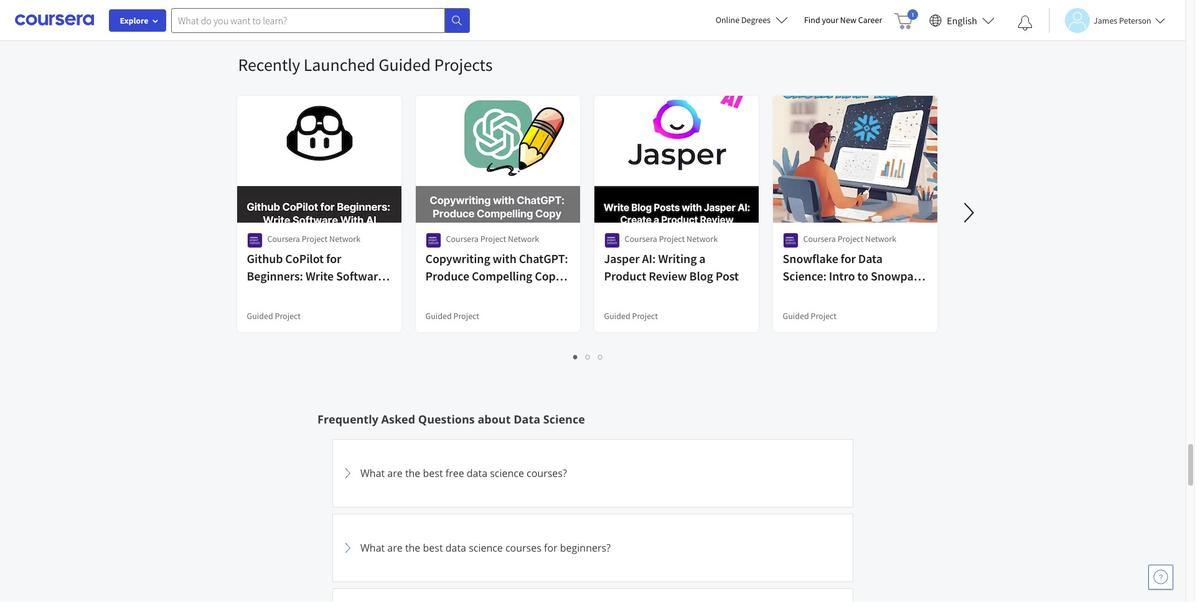 Task type: vqa. For each thing, say whether or not it's contained in the screenshot.
2nd Chevron Right icon from the bottom
yes



Task type: locate. For each thing, give the bounding box(es) containing it.
with
[[247, 286, 271, 301]]

chevron right image
[[341, 466, 356, 481], [341, 541, 356, 556]]

2 coursera project network image from the left
[[426, 233, 441, 248]]

guided project for copywriting with chatgpt: produce compelling copy that sells
[[426, 311, 479, 322]]

explore button
[[109, 9, 166, 32]]

what are the best data science courses for beginners? list item
[[332, 514, 854, 583]]

0 vertical spatial are
[[387, 467, 403, 481]]

beginners:
[[247, 268, 303, 284]]

guided project for snowflake for data science: intro to snowpark ml for python
[[783, 311, 837, 322]]

coursera project network up copilot
[[267, 233, 361, 245]]

1 vertical spatial list
[[238, 350, 939, 364]]

0 vertical spatial best
[[423, 467, 443, 481]]

coursera project network image for github copilot for beginners: write software with ai
[[247, 233, 262, 248]]

what are the best data science courses for beginners? button
[[341, 522, 846, 575]]

science
[[543, 412, 585, 427]]

guided down the "product"
[[604, 311, 631, 322]]

2 what from the top
[[361, 542, 385, 555]]

online
[[716, 14, 740, 26]]

2 chevron right image from the top
[[341, 541, 356, 556]]

project down "ai"
[[275, 311, 301, 322]]

1 guided project from the left
[[247, 311, 301, 322]]

about
[[478, 412, 511, 427]]

3 button
[[595, 350, 607, 364]]

show notifications image
[[1018, 16, 1033, 31]]

2 guided project from the left
[[426, 311, 479, 322]]

0 vertical spatial what
[[361, 467, 385, 481]]

1 vertical spatial the
[[405, 542, 421, 555]]

0 horizontal spatial data
[[514, 412, 541, 427]]

list
[[238, 0, 939, 5], [238, 350, 939, 364]]

What do you want to learn? text field
[[171, 8, 445, 33]]

best for free
[[423, 467, 443, 481]]

0 horizontal spatial coursera project network image
[[247, 233, 262, 248]]

project up snowflake for data science: intro to snowpark ml for python
[[838, 233, 864, 245]]

chevron right image for what are the best free data science courses?
[[341, 466, 356, 481]]

guided down that
[[426, 311, 452, 322]]

guided for github copilot for beginners: write software with ai
[[247, 311, 273, 322]]

0 vertical spatial data
[[859, 251, 883, 266]]

are for what are the best data science courses for beginners?
[[387, 542, 403, 555]]

coursera up ai:
[[625, 233, 657, 245]]

online degrees
[[716, 14, 771, 26]]

find your new career
[[804, 14, 882, 26]]

1 vertical spatial chevron right image
[[341, 541, 356, 556]]

1 the from the top
[[405, 467, 421, 481]]

sells
[[452, 286, 477, 301]]

1 network from the left
[[329, 233, 361, 245]]

your
[[822, 14, 839, 26]]

coursera project network image up jasper
[[604, 233, 620, 248]]

guided down ml
[[783, 311, 809, 322]]

1 chevron right image from the top
[[341, 466, 356, 481]]

1 vertical spatial what
[[361, 542, 385, 555]]

coursera project network image up copywriting
[[426, 233, 441, 248]]

coursera project network image
[[247, 233, 262, 248], [426, 233, 441, 248], [604, 233, 620, 248]]

1 best from the top
[[423, 467, 443, 481]]

2 list from the top
[[238, 350, 939, 364]]

0 vertical spatial chevron right image
[[341, 466, 356, 481]]

science left courses?
[[490, 467, 524, 481]]

courses?
[[527, 467, 567, 481]]

blog
[[690, 268, 713, 284]]

science
[[490, 467, 524, 481], [469, 542, 503, 555]]

network up a
[[687, 233, 718, 245]]

for right courses
[[544, 542, 558, 555]]

3 guided project from the left
[[604, 311, 658, 322]]

jasper ai: writing a product review blog post
[[604, 251, 739, 284]]

1 vertical spatial are
[[387, 542, 403, 555]]

the
[[405, 467, 421, 481], [405, 542, 421, 555]]

coursera project network for with
[[446, 233, 539, 245]]

data right about
[[514, 412, 541, 427]]

2 coursera project network from the left
[[446, 233, 539, 245]]

project up 'writing'
[[659, 233, 685, 245]]

guided project down sells in the left of the page
[[426, 311, 479, 322]]

coursera project network up snowflake for data science: intro to snowpark ml for python
[[804, 233, 897, 245]]

chevron right image inside what are the best data science courses for beginners? dropdown button
[[341, 541, 356, 556]]

data
[[467, 467, 488, 481], [446, 542, 466, 555]]

what are the best free data science courses?
[[361, 467, 567, 481]]

0 vertical spatial the
[[405, 467, 421, 481]]

network for data
[[866, 233, 897, 245]]

1 coursera from the left
[[267, 233, 300, 245]]

2 network from the left
[[508, 233, 539, 245]]

software
[[336, 268, 384, 284]]

jasper
[[604, 251, 640, 266]]

2 the from the top
[[405, 542, 421, 555]]

coursera up github
[[267, 233, 300, 245]]

2 best from the top
[[423, 542, 443, 555]]

for
[[326, 251, 341, 266], [841, 251, 856, 266], [801, 286, 816, 301], [544, 542, 558, 555]]

1 coursera project network image from the left
[[247, 233, 262, 248]]

3 coursera from the left
[[625, 233, 657, 245]]

copilot
[[285, 251, 324, 266]]

what for what are the best free data science courses?
[[361, 467, 385, 481]]

coursera project network image up github
[[247, 233, 262, 248]]

projects
[[434, 54, 493, 76]]

4 network from the left
[[866, 233, 897, 245]]

network up snowpark
[[866, 233, 897, 245]]

with
[[493, 251, 517, 266]]

data up the to
[[859, 251, 883, 266]]

guided project down "ai"
[[247, 311, 301, 322]]

for inside dropdown button
[[544, 542, 558, 555]]

None search field
[[171, 8, 470, 33]]

coursera up snowflake
[[804, 233, 836, 245]]

english
[[947, 14, 978, 26]]

coursera project network up 'writing'
[[625, 233, 718, 245]]

snowflake for data science: intro to snowpark ml for python
[[783, 251, 925, 301]]

2 horizontal spatial coursera project network image
[[604, 233, 620, 248]]

writing
[[658, 251, 697, 266]]

james
[[1094, 15, 1118, 26]]

1 vertical spatial data
[[446, 542, 466, 555]]

post
[[716, 268, 739, 284]]

guided
[[379, 54, 431, 76], [247, 311, 273, 322], [426, 311, 452, 322], [604, 311, 631, 322], [783, 311, 809, 322]]

2 coursera from the left
[[446, 233, 479, 245]]

guided project down the "product"
[[604, 311, 658, 322]]

questions
[[418, 412, 475, 427]]

1 vertical spatial data
[[514, 412, 541, 427]]

guided for copywriting with chatgpt: produce compelling copy that sells
[[426, 311, 452, 322]]

1 vertical spatial best
[[423, 542, 443, 555]]

3 network from the left
[[687, 233, 718, 245]]

project down the python
[[811, 311, 837, 322]]

0 horizontal spatial data
[[446, 542, 466, 555]]

coursera project network image
[[783, 233, 799, 248]]

to
[[858, 268, 869, 284]]

coursera
[[267, 233, 300, 245], [446, 233, 479, 245], [625, 233, 657, 245], [804, 233, 836, 245]]

2
[[586, 351, 591, 363]]

guided project down ml
[[783, 311, 837, 322]]

3 coursera project network image from the left
[[604, 233, 620, 248]]

science:
[[783, 268, 827, 284]]

ai
[[274, 286, 284, 301]]

1 list from the top
[[238, 0, 939, 5]]

are
[[387, 467, 403, 481], [387, 542, 403, 555]]

guided down with
[[247, 311, 273, 322]]

frequently
[[318, 412, 379, 427]]

best
[[423, 467, 443, 481], [423, 542, 443, 555]]

list item
[[332, 589, 854, 603]]

what are the best free data science courses? button
[[341, 448, 846, 500]]

science left courses
[[469, 542, 503, 555]]

project up copilot
[[302, 233, 328, 245]]

for up write
[[326, 251, 341, 266]]

1 coursera project network from the left
[[267, 233, 361, 245]]

coursera project network for copilot
[[267, 233, 361, 245]]

project
[[302, 233, 328, 245], [480, 233, 506, 245], [659, 233, 685, 245], [838, 233, 864, 245], [275, 311, 301, 322], [454, 311, 479, 322], [632, 311, 658, 322], [811, 311, 837, 322]]

0 vertical spatial data
[[467, 467, 488, 481]]

1 vertical spatial science
[[469, 542, 503, 555]]

launched
[[304, 54, 375, 76]]

1 horizontal spatial data
[[467, 467, 488, 481]]

1 horizontal spatial data
[[859, 251, 883, 266]]

the for data
[[405, 542, 421, 555]]

ai:
[[642, 251, 656, 266]]

data inside "what are the best free data science courses?" dropdown button
[[467, 467, 488, 481]]

james peterson button
[[1049, 8, 1165, 33]]

coursera project network up with
[[446, 233, 539, 245]]

guided for snowflake for data science: intro to snowpark ml for python
[[783, 311, 809, 322]]

explore
[[120, 15, 149, 26]]

1 horizontal spatial coursera project network image
[[426, 233, 441, 248]]

network
[[329, 233, 361, 245], [508, 233, 539, 245], [687, 233, 718, 245], [866, 233, 897, 245]]

1 what from the top
[[361, 467, 385, 481]]

coursera project network for ai:
[[625, 233, 718, 245]]

compelling
[[472, 268, 533, 284]]

coursera project network
[[267, 233, 361, 245], [446, 233, 539, 245], [625, 233, 718, 245], [804, 233, 897, 245]]

guided left projects
[[379, 54, 431, 76]]

data inside snowflake for data science: intro to snowpark ml for python
[[859, 251, 883, 266]]

chevron right image inside "what are the best free data science courses?" dropdown button
[[341, 466, 356, 481]]

list containing 1
[[238, 350, 939, 364]]

shopping cart: 1 item image
[[895, 9, 919, 29]]

3 coursera project network from the left
[[625, 233, 718, 245]]

github
[[247, 251, 283, 266]]

2 are from the top
[[387, 542, 403, 555]]

1 button
[[570, 350, 582, 364]]

what
[[361, 467, 385, 481], [361, 542, 385, 555]]

0 vertical spatial list
[[238, 0, 939, 5]]

coursera project network image for jasper ai: writing a product review blog post
[[604, 233, 620, 248]]

coursera for jasper
[[625, 233, 657, 245]]

for inside github copilot for beginners: write software with ai
[[326, 251, 341, 266]]

coursera for snowflake
[[804, 233, 836, 245]]

coursera up copywriting
[[446, 233, 479, 245]]

online degrees button
[[706, 6, 798, 34]]

2 button
[[582, 350, 595, 364]]

recently
[[238, 54, 300, 76]]

network up software
[[329, 233, 361, 245]]

4 coursera from the left
[[804, 233, 836, 245]]

network up with
[[508, 233, 539, 245]]

data
[[859, 251, 883, 266], [514, 412, 541, 427]]

4 guided project from the left
[[783, 311, 837, 322]]

1 are from the top
[[387, 467, 403, 481]]

that
[[426, 286, 450, 301]]

4 coursera project network from the left
[[804, 233, 897, 245]]

guided project
[[247, 311, 301, 322], [426, 311, 479, 322], [604, 311, 658, 322], [783, 311, 837, 322]]

help center image
[[1154, 570, 1169, 585]]



Task type: describe. For each thing, give the bounding box(es) containing it.
write
[[306, 268, 334, 284]]

review
[[649, 268, 687, 284]]

asked
[[381, 412, 415, 427]]

0 vertical spatial science
[[490, 467, 524, 481]]

new
[[840, 14, 857, 26]]

produce
[[426, 268, 469, 284]]

what are the best free data science courses? list item
[[332, 440, 854, 508]]

the for free
[[405, 467, 421, 481]]

coursera project network for for
[[804, 233, 897, 245]]

project down the "product"
[[632, 311, 658, 322]]

guided project for jasper ai: writing a product review blog post
[[604, 311, 658, 322]]

chevron right image for what are the best data science courses for beginners?
[[341, 541, 356, 556]]

next slide image
[[954, 198, 984, 228]]

list inside the recently launched guided projects carousel element
[[238, 350, 939, 364]]

degrees
[[742, 14, 771, 26]]

product
[[604, 268, 647, 284]]

github copilot for beginners: write software with ai
[[247, 251, 384, 301]]

copy
[[535, 268, 562, 284]]

english button
[[925, 0, 1000, 40]]

data inside what are the best data science courses for beginners? dropdown button
[[446, 542, 466, 555]]

frequently asked questions about data science
[[318, 412, 585, 427]]

what for what are the best data science courses for beginners?
[[361, 542, 385, 555]]

are for what are the best free data science courses?
[[387, 467, 403, 481]]

recently launched guided projects carousel element
[[232, 16, 1195, 375]]

1
[[573, 351, 578, 363]]

career
[[858, 14, 882, 26]]

find
[[804, 14, 820, 26]]

courses
[[506, 542, 542, 555]]

find your new career link
[[798, 12, 889, 28]]

what are the best data science courses for beginners?
[[361, 542, 611, 555]]

ml
[[783, 286, 798, 301]]

beginners?
[[560, 542, 611, 555]]

3
[[598, 351, 603, 363]]

copywriting with chatgpt: produce compelling copy that sells
[[426, 251, 568, 301]]

snowflake
[[783, 251, 839, 266]]

project up with
[[480, 233, 506, 245]]

chatgpt:
[[519, 251, 568, 266]]

for right ml
[[801, 286, 816, 301]]

python
[[818, 286, 857, 301]]

network for writing
[[687, 233, 718, 245]]

collapsed list
[[332, 440, 854, 603]]

for up intro at the top
[[841, 251, 856, 266]]

snowpark
[[871, 268, 925, 284]]

james peterson
[[1094, 15, 1152, 26]]

intro
[[829, 268, 855, 284]]

copywriting
[[426, 251, 490, 266]]

project down sells in the left of the page
[[454, 311, 479, 322]]

coursera for copywriting
[[446, 233, 479, 245]]

network for chatgpt:
[[508, 233, 539, 245]]

a
[[699, 251, 706, 266]]

coursera image
[[15, 10, 94, 30]]

network for for
[[329, 233, 361, 245]]

guided project for github copilot for beginners: write software with ai
[[247, 311, 301, 322]]

peterson
[[1120, 15, 1152, 26]]

coursera for github
[[267, 233, 300, 245]]

recently launched guided projects
[[238, 54, 493, 76]]

best for data
[[423, 542, 443, 555]]

free
[[446, 467, 464, 481]]

coursera project network image for copywriting with chatgpt: produce compelling copy that sells
[[426, 233, 441, 248]]

guided for jasper ai: writing a product review blog post
[[604, 311, 631, 322]]



